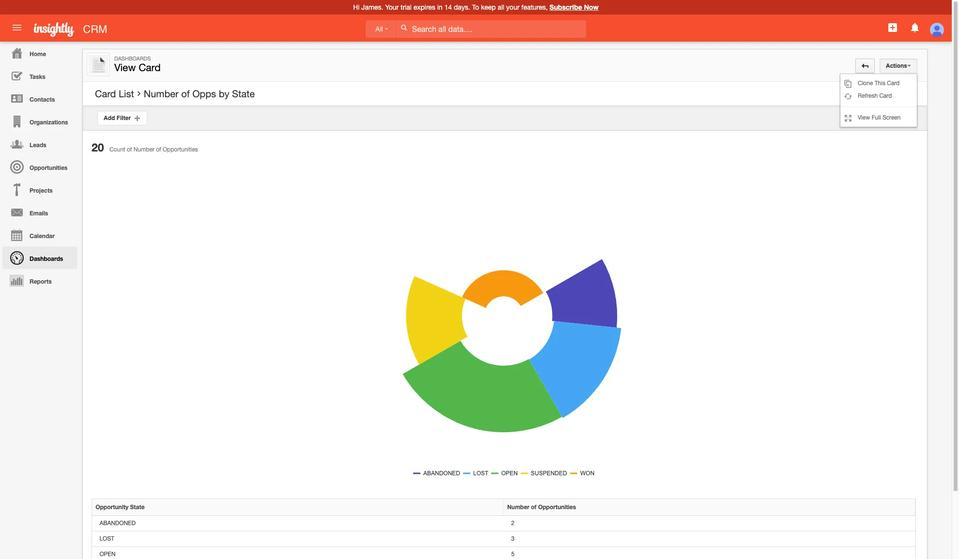 Task type: describe. For each thing, give the bounding box(es) containing it.
view full screen
[[859, 114, 901, 121]]

expires
[[414, 3, 436, 11]]

number for number of opps by state
[[144, 88, 179, 99]]

contacts link
[[2, 87, 78, 110]]

projects
[[30, 187, 53, 194]]

plus image
[[134, 115, 141, 122]]

organizations
[[30, 119, 68, 126]]

card inside card list link
[[95, 88, 116, 99]]

opportunity state
[[96, 504, 145, 512]]

days.
[[454, 3, 471, 11]]

this
[[875, 80, 886, 87]]

3 cell
[[504, 532, 916, 548]]

dashboards link
[[2, 247, 78, 270]]

of for count of number of opportunities
[[127, 146, 132, 153]]

by
[[219, 88, 230, 99]]

card inside dashboards view card
[[139, 62, 161, 73]]

filter
[[117, 115, 131, 122]]

calendar link
[[2, 224, 78, 247]]

all
[[376, 25, 383, 33]]

reports link
[[2, 270, 78, 292]]

leads
[[30, 142, 46, 149]]

card image
[[89, 55, 108, 74]]

all
[[498, 3, 505, 11]]

5
[[512, 552, 515, 559]]

reports
[[30, 278, 52, 286]]

dashboards for dashboards view card
[[114, 56, 151, 62]]

refresh card button
[[841, 90, 918, 102]]

list
[[119, 88, 134, 99]]

all link
[[366, 20, 395, 38]]

tasks
[[30, 73, 45, 80]]

card inside refresh card button
[[880, 93, 893, 99]]

crm
[[83, 23, 107, 35]]

emails link
[[2, 201, 78, 224]]

count of number of opportunities
[[110, 146, 198, 153]]

row group containing abandoned
[[92, 517, 916, 560]]

1 horizontal spatial state
[[232, 88, 255, 99]]

your
[[507, 3, 520, 11]]

add filter
[[104, 115, 134, 122]]

abandoned
[[100, 521, 136, 527]]

subscribe now link
[[550, 3, 599, 11]]

in
[[438, 3, 443, 11]]

tasks link
[[2, 64, 78, 87]]

opps
[[193, 88, 216, 99]]

view inside dashboards view card
[[114, 62, 136, 73]]

keep
[[481, 3, 496, 11]]

1 vertical spatial number
[[134, 146, 155, 153]]

refresh
[[859, 93, 878, 99]]

organizations link
[[2, 110, 78, 133]]



Task type: locate. For each thing, give the bounding box(es) containing it.
state inside row
[[130, 504, 145, 512]]

clone this card button
[[841, 77, 918, 90]]

hi james. your trial expires in 14 days. to keep all your features, subscribe now
[[353, 3, 599, 11]]

0 vertical spatial view
[[114, 62, 136, 73]]

number right list
[[144, 88, 179, 99]]

0 horizontal spatial state
[[130, 504, 145, 512]]

row up 5
[[92, 532, 916, 548]]

dashboards inside dashboards view card
[[114, 56, 151, 62]]

navigation containing home
[[0, 42, 78, 292]]

add filter link
[[97, 111, 147, 126]]

number
[[144, 88, 179, 99], [134, 146, 155, 153], [508, 504, 530, 512]]

row containing abandoned
[[92, 517, 916, 532]]

2 cell
[[504, 517, 916, 532]]

number for number of opportunities
[[508, 504, 530, 512]]

row up 3
[[92, 517, 916, 532]]

lost cell
[[92, 532, 504, 548]]

3 row from the top
[[92, 532, 916, 548]]

clone
[[859, 80, 874, 87]]

of for number of opps by state
[[181, 88, 190, 99]]

refresh card
[[859, 93, 893, 99]]

3
[[512, 536, 515, 543]]

0 horizontal spatial opportunities
[[30, 164, 68, 172]]

view left full
[[859, 114, 871, 121]]

open
[[100, 552, 116, 559]]

of for number of opportunities
[[531, 504, 537, 512]]

card list
[[95, 88, 134, 99]]

0 vertical spatial dashboards
[[114, 56, 151, 62]]

card
[[139, 62, 161, 73], [888, 80, 900, 87], [95, 88, 116, 99], [880, 93, 893, 99]]

dashboards
[[114, 56, 151, 62], [30, 255, 63, 263]]

state right opportunity
[[130, 504, 145, 512]]

card list link
[[95, 88, 134, 100]]

contacts
[[30, 96, 55, 103]]

opportunities
[[163, 146, 198, 153], [30, 164, 68, 172], [539, 504, 576, 512]]

1 vertical spatial dashboards
[[30, 255, 63, 263]]

14
[[445, 3, 452, 11]]

actions button
[[880, 59, 918, 73]]

0 horizontal spatial view
[[114, 62, 136, 73]]

actions
[[887, 63, 908, 69]]

0 vertical spatial number
[[144, 88, 179, 99]]

screen
[[883, 114, 901, 121]]

2 vertical spatial opportunities
[[539, 504, 576, 512]]

state
[[232, 88, 255, 99], [130, 504, 145, 512]]

1 horizontal spatial opportunities
[[163, 146, 198, 153]]

back image
[[862, 63, 869, 69]]

now
[[584, 3, 599, 11]]

abandoned cell
[[92, 517, 504, 532]]

0 vertical spatial opportunities
[[163, 146, 198, 153]]

row containing opportunity state
[[92, 500, 916, 517]]

number inside row
[[508, 504, 530, 512]]

projects link
[[2, 178, 78, 201]]

notifications image
[[910, 22, 921, 33]]

clone this card
[[859, 80, 900, 87]]

number of opps by state
[[144, 88, 255, 99]]

open cell
[[92, 548, 504, 560]]

subscribe
[[550, 3, 583, 11]]

state right by
[[232, 88, 255, 99]]

dashboards for dashboards
[[30, 255, 63, 263]]

navigation
[[0, 42, 78, 292]]

card inside clone this card 'button'
[[888, 80, 900, 87]]

1 vertical spatial state
[[130, 504, 145, 512]]

row up the 2
[[92, 500, 916, 517]]

row group
[[92, 517, 916, 560]]

of
[[181, 88, 190, 99], [127, 146, 132, 153], [156, 146, 161, 153], [531, 504, 537, 512]]

view
[[114, 62, 136, 73], [859, 114, 871, 121]]

row containing open
[[92, 548, 916, 560]]

view full screen link
[[841, 111, 918, 124]]

leads link
[[2, 133, 78, 156]]

dashboards view card
[[114, 56, 161, 73]]

calendar
[[30, 233, 55, 240]]

2 horizontal spatial opportunities
[[539, 504, 576, 512]]

Search all data.... text field
[[395, 20, 586, 38]]

full
[[872, 114, 882, 121]]

row containing lost
[[92, 532, 916, 548]]

1 row from the top
[[92, 500, 916, 517]]

home
[[30, 50, 46, 58]]

row
[[92, 500, 916, 517], [92, 517, 916, 532], [92, 532, 916, 548], [92, 548, 916, 560]]

dashboards up reports link at left
[[30, 255, 63, 263]]

2 vertical spatial number
[[508, 504, 530, 512]]

white image
[[401, 24, 408, 31]]

0 horizontal spatial dashboards
[[30, 255, 63, 263]]

2 row from the top
[[92, 517, 916, 532]]

row down 3
[[92, 548, 916, 560]]

trial
[[401, 3, 412, 11]]

emails
[[30, 210, 48, 217]]

features,
[[522, 3, 548, 11]]

2
[[512, 521, 515, 527]]

4 row from the top
[[92, 548, 916, 560]]

number right count
[[134, 146, 155, 153]]

1 vertical spatial opportunities
[[30, 164, 68, 172]]

view inside view full screen link
[[859, 114, 871, 121]]

1 horizontal spatial view
[[859, 114, 871, 121]]

opportunities link
[[2, 156, 78, 178]]

dashboards right card icon
[[114, 56, 151, 62]]

number up the 2
[[508, 504, 530, 512]]

count
[[110, 146, 125, 153]]

20
[[92, 141, 104, 154]]

james.
[[362, 3, 384, 11]]

opportunity
[[96, 504, 129, 512]]

number of opportunities
[[508, 504, 576, 512]]

1 vertical spatial view
[[859, 114, 871, 121]]

home link
[[2, 42, 78, 64]]

add
[[104, 115, 115, 122]]

to
[[472, 3, 479, 11]]

0 vertical spatial state
[[232, 88, 255, 99]]

hi
[[353, 3, 360, 11]]

lost
[[100, 536, 114, 543]]

view up list
[[114, 62, 136, 73]]

5 cell
[[504, 548, 916, 560]]

1 horizontal spatial dashboards
[[114, 56, 151, 62]]

your
[[385, 3, 399, 11]]



Task type: vqa. For each thing, say whether or not it's contained in the screenshot.
oct-
no



